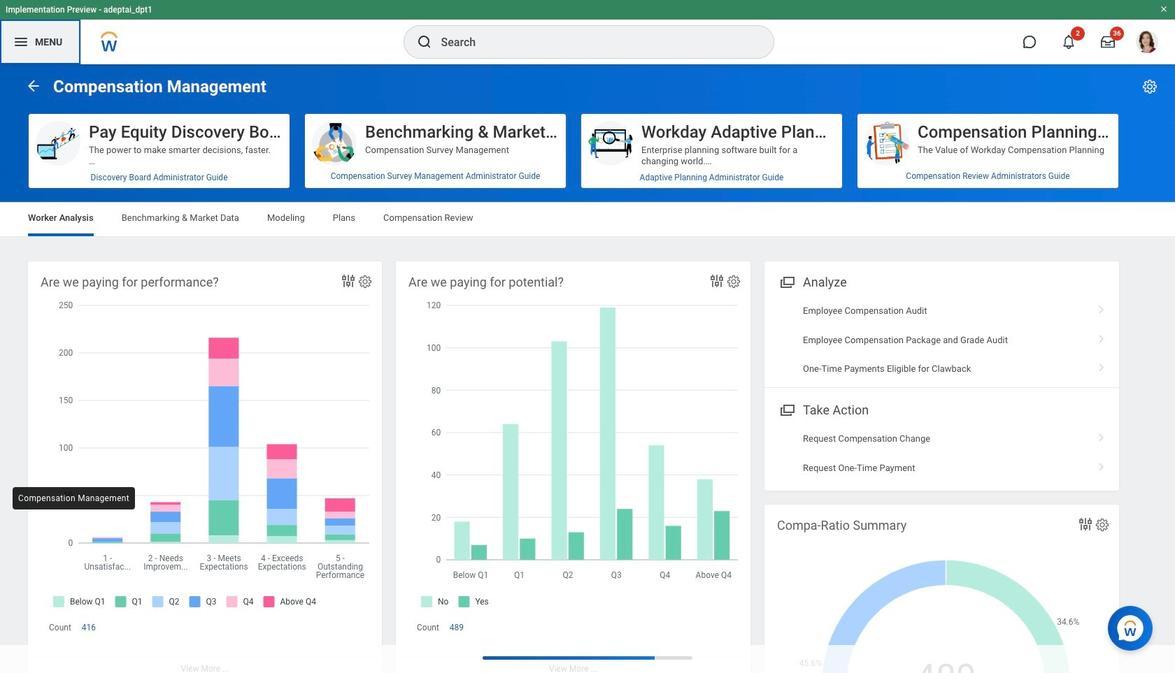 Task type: vqa. For each thing, say whether or not it's contained in the screenshot.
Industry's x small image
no



Task type: locate. For each thing, give the bounding box(es) containing it.
profile logan mcneil image
[[1136, 31, 1159, 56]]

0 vertical spatial list
[[765, 297, 1120, 384]]

configure and view chart data image inside are we paying for potential? "element"
[[709, 273, 726, 290]]

configure and view chart data image
[[340, 273, 357, 290], [709, 273, 726, 290]]

list for first the menu group image
[[765, 297, 1120, 384]]

banner
[[0, 0, 1175, 64]]

1 horizontal spatial configure and view chart data image
[[709, 273, 726, 290]]

1 chevron right image from the top
[[1093, 301, 1111, 315]]

0 vertical spatial menu group image
[[777, 272, 796, 291]]

2 menu group image from the top
[[777, 400, 796, 419]]

tab list
[[14, 203, 1161, 236]]

1 list from the top
[[765, 297, 1120, 384]]

menu group image
[[777, 272, 796, 291], [777, 400, 796, 419]]

main content
[[0, 64, 1175, 674]]

list
[[765, 297, 1120, 384], [765, 425, 1120, 483]]

1 vertical spatial list
[[765, 425, 1120, 483]]

configure and view chart data image left "configure are we paying for performance?" image
[[340, 273, 357, 290]]

1 vertical spatial menu group image
[[777, 400, 796, 419]]

configure and view chart data image left configure are we paying for potential? icon
[[709, 273, 726, 290]]

4 chevron right image from the top
[[1093, 458, 1111, 472]]

1 configure and view chart data image from the left
[[340, 273, 357, 290]]

0 horizontal spatial configure and view chart data image
[[340, 273, 357, 290]]

2 configure and view chart data image from the left
[[709, 273, 726, 290]]

notifications large image
[[1062, 35, 1076, 49]]

configure and view chart data image for "configure are we paying for performance?" image
[[340, 273, 357, 290]]

compa-ratio summary element
[[765, 505, 1120, 674]]

2 list from the top
[[765, 425, 1120, 483]]

chevron right image
[[1093, 301, 1111, 315], [1093, 330, 1111, 344], [1093, 359, 1111, 373], [1093, 458, 1111, 472]]

previous page image
[[25, 77, 42, 94]]



Task type: describe. For each thing, give the bounding box(es) containing it.
configure are we paying for potential? image
[[726, 274, 742, 290]]

list for 2nd the menu group image
[[765, 425, 1120, 483]]

justify image
[[13, 34, 29, 50]]

1 menu group image from the top
[[777, 272, 796, 291]]

configure this page image
[[1142, 78, 1159, 95]]

inbox large image
[[1101, 35, 1115, 49]]

configure and view chart data image for configure are we paying for potential? icon
[[709, 273, 726, 290]]

chevron right image
[[1093, 429, 1111, 443]]

are we paying for potential? element
[[396, 262, 751, 674]]

3 chevron right image from the top
[[1093, 359, 1111, 373]]

close environment banner image
[[1160, 5, 1168, 13]]

2 chevron right image from the top
[[1093, 330, 1111, 344]]

search image
[[416, 34, 433, 50]]

configure are we paying for performance? image
[[358, 274, 373, 290]]

are we paying for performance? element
[[28, 262, 382, 674]]

Search Workday  search field
[[441, 27, 745, 57]]



